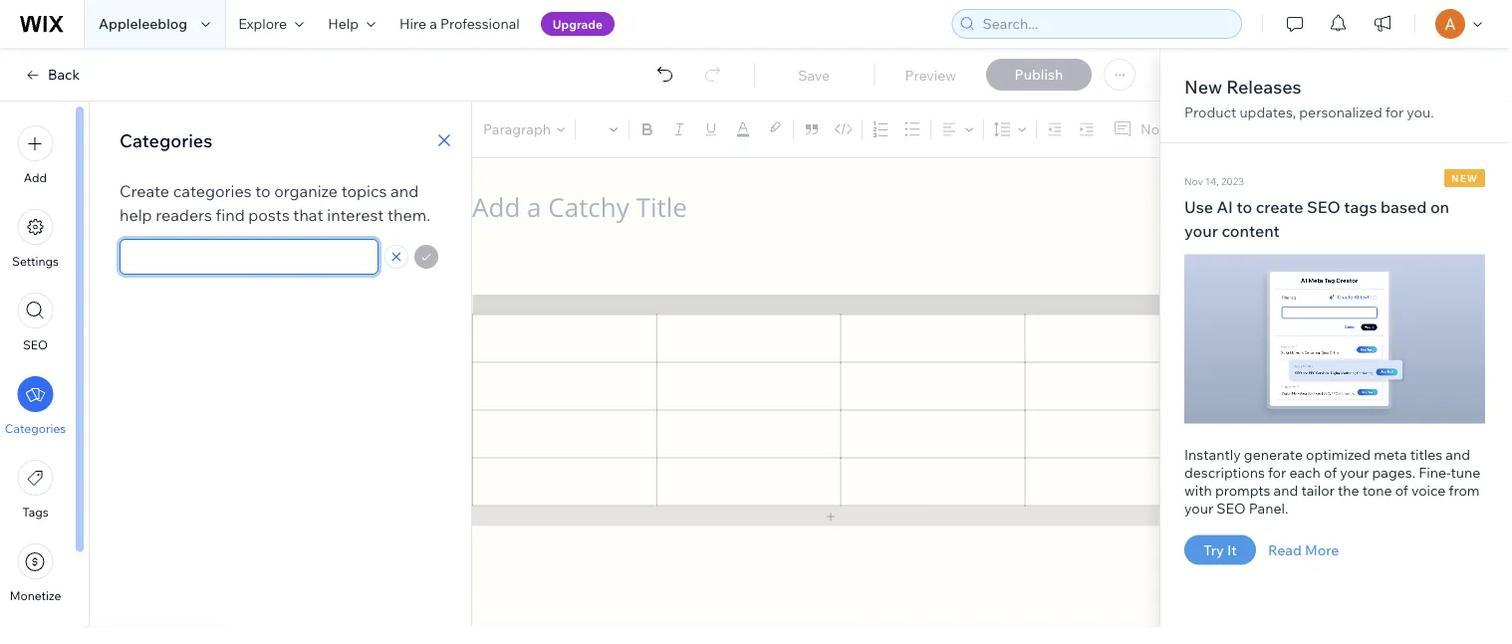 Task type: describe. For each thing, give the bounding box(es) containing it.
hire a professional link
[[388, 0, 532, 48]]

panel.
[[1249, 500, 1289, 517]]

14,
[[1206, 175, 1219, 187]]

create categories to organize topics and help readers find posts that interest them.
[[120, 181, 430, 225]]

on
[[1431, 197, 1450, 217]]

2 vertical spatial and
[[1274, 482, 1299, 499]]

interest
[[327, 205, 384, 225]]

seo button
[[17, 293, 53, 353]]

with
[[1185, 482, 1212, 499]]

seo inside instantly generate optimized meta titles and descriptions for each of your pages. fine-tune with prompts and tailor the tone of voice from your seo panel.
[[1217, 500, 1246, 517]]

and for them.
[[391, 181, 419, 201]]

monetize button
[[10, 544, 61, 604]]

0 horizontal spatial of
[[1324, 464, 1337, 481]]

help
[[328, 15, 359, 32]]

help button
[[316, 0, 388, 48]]

hire
[[400, 15, 427, 32]]

generate
[[1244, 446, 1303, 463]]

tags button
[[17, 460, 53, 520]]

upgrade button
[[541, 12, 615, 36]]

personalized
[[1300, 104, 1383, 121]]

updates,
[[1240, 104, 1296, 121]]

notes
[[1141, 121, 1180, 138]]

instantly generate optimized meta titles and descriptions for each of your pages. fine-tune with prompts and tailor the tone of voice from your seo panel.
[[1185, 446, 1481, 517]]

your inside use ai to create seo tags based on your content
[[1185, 221, 1218, 241]]

help
[[120, 205, 152, 225]]

add button
[[17, 126, 53, 185]]

categories
[[173, 181, 252, 201]]

Add a Catchy Title text field
[[472, 190, 1189, 225]]

pages.
[[1373, 464, 1416, 481]]

voice
[[1412, 482, 1446, 499]]

prompts
[[1215, 482, 1271, 499]]

titles
[[1411, 446, 1443, 463]]

nov
[[1185, 175, 1203, 187]]

new releases product updates, personalized for you.
[[1185, 75, 1434, 121]]

categories button
[[5, 377, 66, 436]]

create
[[120, 181, 169, 201]]

read more
[[1268, 542, 1340, 559]]

menu containing add
[[0, 114, 71, 629]]

posts
[[248, 205, 290, 225]]

for inside "new releases product updates, personalized for you."
[[1386, 104, 1404, 121]]

create
[[1256, 197, 1304, 217]]

appleleeblog
[[99, 15, 187, 32]]

2023
[[1221, 175, 1244, 187]]

the
[[1338, 482, 1360, 499]]

1 horizontal spatial of
[[1396, 482, 1409, 499]]

hire a professional
[[400, 15, 520, 32]]

tags
[[1344, 197, 1377, 217]]

tailor
[[1302, 482, 1335, 499]]

from
[[1449, 482, 1480, 499]]

them.
[[388, 205, 430, 225]]

based
[[1381, 197, 1427, 217]]

settings button
[[12, 209, 59, 269]]

tone
[[1363, 482, 1392, 499]]

tune
[[1451, 464, 1481, 481]]

you.
[[1407, 104, 1434, 121]]

to for categories
[[255, 181, 271, 201]]

monetize
[[10, 589, 61, 604]]



Task type: locate. For each thing, give the bounding box(es) containing it.
organize
[[274, 181, 338, 201]]

0 horizontal spatial categories
[[5, 421, 66, 436]]

1 vertical spatial seo
[[23, 338, 48, 353]]

0 vertical spatial for
[[1386, 104, 1404, 121]]

for inside instantly generate optimized meta titles and descriptions for each of your pages. fine-tune with prompts and tailor the tone of voice from your seo panel.
[[1268, 464, 1287, 481]]

seo up categories "button"
[[23, 338, 48, 353]]

read
[[1268, 542, 1302, 559]]

0 vertical spatial seo
[[1307, 197, 1341, 217]]

use
[[1185, 197, 1214, 217]]

new
[[1452, 172, 1479, 184]]

to up posts
[[255, 181, 271, 201]]

2 horizontal spatial and
[[1446, 446, 1471, 463]]

try it link
[[1185, 536, 1256, 565]]

your
[[1185, 221, 1218, 241], [1340, 464, 1369, 481], [1185, 500, 1214, 517]]

1 horizontal spatial to
[[1237, 197, 1253, 217]]

more
[[1305, 542, 1340, 559]]

releases
[[1227, 75, 1302, 98]]

0 vertical spatial and
[[391, 181, 419, 201]]

categories up create
[[120, 129, 212, 151]]

new
[[1185, 75, 1223, 98]]

meta
[[1374, 446, 1407, 463]]

seo
[[1307, 197, 1341, 217], [23, 338, 48, 353], [1217, 500, 1246, 517]]

settings
[[12, 254, 59, 269]]

explore
[[238, 15, 287, 32]]

ai
[[1217, 197, 1233, 217]]

0 vertical spatial categories
[[120, 129, 212, 151]]

1 vertical spatial and
[[1446, 446, 1471, 463]]

of down optimized
[[1324, 464, 1337, 481]]

Search... field
[[977, 10, 1236, 38]]

and
[[391, 181, 419, 201], [1446, 446, 1471, 463], [1274, 482, 1299, 499]]

to inside create categories to organize topics and help readers find posts that interest them.
[[255, 181, 271, 201]]

try
[[1204, 542, 1224, 559]]

optimized
[[1306, 446, 1371, 463]]

to
[[255, 181, 271, 201], [1237, 197, 1253, 217]]

seo down prompts
[[1217, 500, 1246, 517]]

and up the tune
[[1446, 446, 1471, 463]]

0 horizontal spatial to
[[255, 181, 271, 201]]

2 horizontal spatial seo
[[1307, 197, 1341, 217]]

0 horizontal spatial for
[[1268, 464, 1287, 481]]

and up them.
[[391, 181, 419, 201]]

your down 'with'
[[1185, 500, 1214, 517]]

for
[[1386, 104, 1404, 121], [1268, 464, 1287, 481]]

descriptions
[[1185, 464, 1265, 481]]

add
[[24, 170, 47, 185]]

tags
[[22, 505, 48, 520]]

readers
[[156, 205, 212, 225]]

1 horizontal spatial seo
[[1217, 500, 1246, 517]]

try it
[[1204, 542, 1237, 559]]

categories up the tags button
[[5, 421, 66, 436]]

it
[[1228, 542, 1237, 559]]

nov 14, 2023
[[1185, 175, 1244, 187]]

a
[[430, 15, 437, 32]]

categories
[[120, 129, 212, 151], [5, 421, 66, 436]]

seo inside use ai to create seo tags based on your content
[[1307, 197, 1341, 217]]

1 vertical spatial categories
[[5, 421, 66, 436]]

back
[[48, 66, 80, 83]]

instantly
[[1185, 446, 1241, 463]]

1 horizontal spatial and
[[1274, 482, 1299, 499]]

your up 'the'
[[1340, 464, 1369, 481]]

of down pages.
[[1396, 482, 1409, 499]]

your down use
[[1185, 221, 1218, 241]]

to for ai
[[1237, 197, 1253, 217]]

fine-
[[1419, 464, 1451, 481]]

use ai to create seo tags based on your content
[[1185, 197, 1450, 241]]

and inside create categories to organize topics and help readers find posts that interest them.
[[391, 181, 419, 201]]

None text field
[[452, 253, 1230, 629]]

0 horizontal spatial seo
[[23, 338, 48, 353]]

menu
[[0, 114, 71, 629]]

0 horizontal spatial and
[[391, 181, 419, 201]]

professional
[[440, 15, 520, 32]]

seo left tags
[[1307, 197, 1341, 217]]

None field
[[127, 240, 372, 274]]

1 vertical spatial for
[[1268, 464, 1287, 481]]

back button
[[24, 66, 80, 84]]

each
[[1290, 464, 1321, 481]]

find
[[216, 205, 245, 225]]

that
[[293, 205, 323, 225]]

content
[[1222, 221, 1280, 241]]

topics
[[341, 181, 387, 201]]

0 vertical spatial your
[[1185, 221, 1218, 241]]

notes button
[[1105, 116, 1186, 143]]

and for fine-
[[1446, 446, 1471, 463]]

1 horizontal spatial categories
[[120, 129, 212, 151]]

2 vertical spatial seo
[[1217, 500, 1246, 517]]

to inside use ai to create seo tags based on your content
[[1237, 197, 1253, 217]]

product
[[1185, 104, 1237, 121]]

menu item
[[0, 616, 71, 629]]

and up panel.
[[1274, 482, 1299, 499]]

to right 'ai'
[[1237, 197, 1253, 217]]

for left you.
[[1386, 104, 1404, 121]]

of
[[1324, 464, 1337, 481], [1396, 482, 1409, 499]]

seo inside button
[[23, 338, 48, 353]]

read more link
[[1268, 542, 1340, 559]]

for down generate
[[1268, 464, 1287, 481]]

1 vertical spatial your
[[1340, 464, 1369, 481]]

1 horizontal spatial for
[[1386, 104, 1404, 121]]

upgrade
[[553, 16, 603, 31]]

2 vertical spatial your
[[1185, 500, 1214, 517]]



Task type: vqa. For each thing, say whether or not it's contained in the screenshot.
rightmost for
yes



